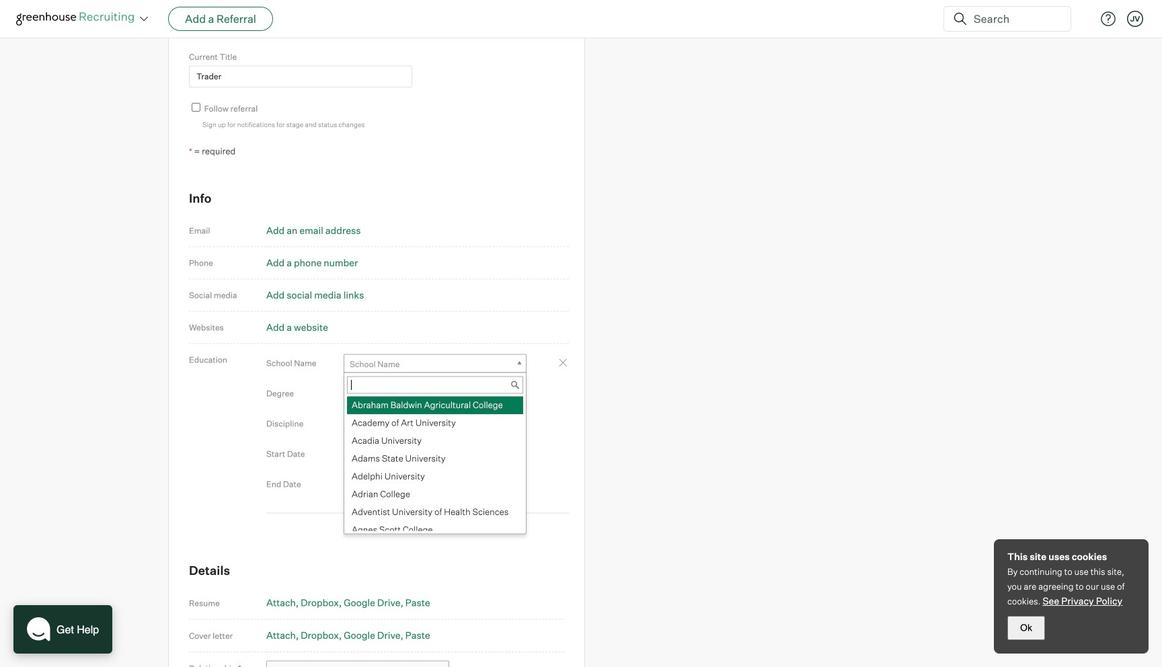 Task type: locate. For each thing, give the bounding box(es) containing it.
None text field
[[189, 15, 412, 37]]

None checkbox
[[192, 103, 200, 112]]

1 mm text field from the top
[[344, 443, 377, 465]]

1 vertical spatial mm text field
[[344, 473, 377, 495]]

list box
[[344, 397, 523, 539]]

8 option from the top
[[347, 521, 523, 539]]

2 mm text field from the top
[[344, 473, 377, 495]]

6 option from the top
[[347, 486, 523, 503]]

mm text field for yyyy text box on the left of the page
[[344, 473, 377, 495]]

3 option from the top
[[347, 432, 523, 450]]

MM text field
[[344, 443, 377, 465], [344, 473, 377, 495]]

option
[[347, 397, 523, 414], [347, 414, 523, 432], [347, 432, 523, 450], [347, 450, 523, 468], [347, 468, 523, 486], [347, 486, 523, 503], [347, 503, 523, 521], [347, 521, 523, 539]]

Top navigation search text field
[[969, 5, 1063, 32]]

None text field
[[189, 66, 412, 87], [347, 376, 523, 394], [189, 66, 412, 87], [347, 376, 523, 394]]

4 option from the top
[[347, 450, 523, 468]]

0 vertical spatial mm text field
[[344, 443, 377, 465]]

YYYY text field
[[379, 473, 420, 495]]

5 option from the top
[[347, 468, 523, 486]]

switch applications element
[[136, 11, 152, 27]]

switch applications image
[[139, 12, 149, 26]]

mm text field left yyyy text box on the left of the page
[[344, 473, 377, 495]]

mm text field left yyyy text field
[[344, 443, 377, 465]]



Task type: describe. For each thing, give the bounding box(es) containing it.
mm text field for yyyy text field
[[344, 443, 377, 465]]

7 option from the top
[[347, 503, 523, 521]]

YYYY text field
[[379, 443, 420, 465]]

1 option from the top
[[347, 397, 523, 414]]

2 option from the top
[[347, 414, 523, 432]]



Task type: vqa. For each thing, say whether or not it's contained in the screenshot.
List Box
yes



